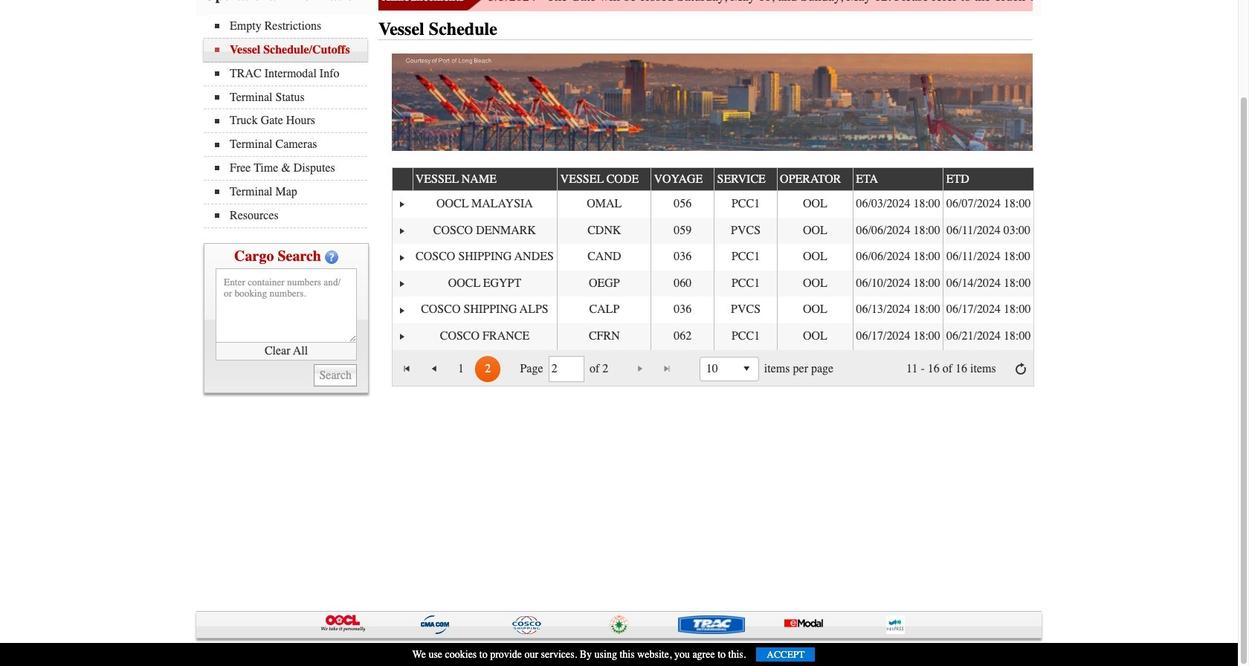 Task type: vqa. For each thing, say whether or not it's contained in the screenshot.
Page sizes drop down field
yes



Task type: describe. For each thing, give the bounding box(es) containing it.
2 row from the top
[[392, 191, 1034, 218]]

3 row from the top
[[392, 218, 1034, 244]]

7 row from the top
[[392, 324, 1034, 350]]

go to the previous page image
[[428, 363, 440, 375]]

page navigation, page 2 of 2 application
[[392, 350, 1034, 386]]



Task type: locate. For each thing, give the bounding box(es) containing it.
cell
[[392, 191, 412, 218], [412, 191, 557, 218], [557, 191, 651, 218], [651, 191, 714, 218], [714, 191, 777, 218], [777, 191, 853, 218], [853, 191, 944, 218], [944, 191, 1034, 218], [392, 218, 412, 244], [412, 218, 557, 244], [557, 218, 651, 244], [651, 218, 714, 244], [714, 218, 777, 244], [777, 218, 853, 244], [853, 218, 944, 244], [944, 218, 1034, 244], [392, 244, 412, 271], [412, 244, 557, 271], [557, 244, 651, 271], [651, 244, 714, 271], [714, 244, 777, 271], [777, 244, 853, 271], [853, 244, 944, 271], [944, 244, 1034, 271], [392, 271, 412, 297], [412, 271, 557, 297], [557, 271, 651, 297], [651, 271, 714, 297], [714, 271, 777, 297], [777, 271, 853, 297], [853, 271, 944, 297], [944, 271, 1034, 297], [392, 297, 412, 324], [412, 297, 557, 324], [557, 297, 651, 324], [651, 297, 714, 324], [714, 297, 777, 324], [777, 297, 853, 324], [853, 297, 944, 324], [944, 297, 1034, 324], [392, 324, 412, 350], [412, 324, 557, 350], [557, 324, 651, 350], [651, 324, 714, 350], [714, 324, 777, 350], [777, 324, 853, 350], [853, 324, 944, 350], [944, 324, 1034, 350]]

Enter container numbers and/ or booking numbers.  text field
[[216, 268, 357, 343]]

1 row from the top
[[392, 167, 1035, 191]]

4 row from the top
[[392, 244, 1034, 271]]

row group
[[392, 191, 1034, 350]]

Page 2 field
[[552, 359, 581, 380]]

go to the first page image
[[401, 363, 413, 375]]

row
[[392, 167, 1035, 191], [392, 191, 1034, 218], [392, 218, 1034, 244], [392, 244, 1034, 271], [392, 271, 1034, 297], [392, 297, 1034, 324], [392, 324, 1034, 350]]

menu bar
[[204, 15, 375, 228]]

5 row from the top
[[392, 271, 1034, 297]]

refresh image
[[1015, 363, 1027, 375]]

column header
[[392, 168, 412, 191]]

None submit
[[314, 364, 357, 387]]

6 row from the top
[[392, 297, 1034, 324]]

Page sizes drop down field
[[700, 357, 759, 381]]

tree grid
[[392, 167, 1035, 350]]



